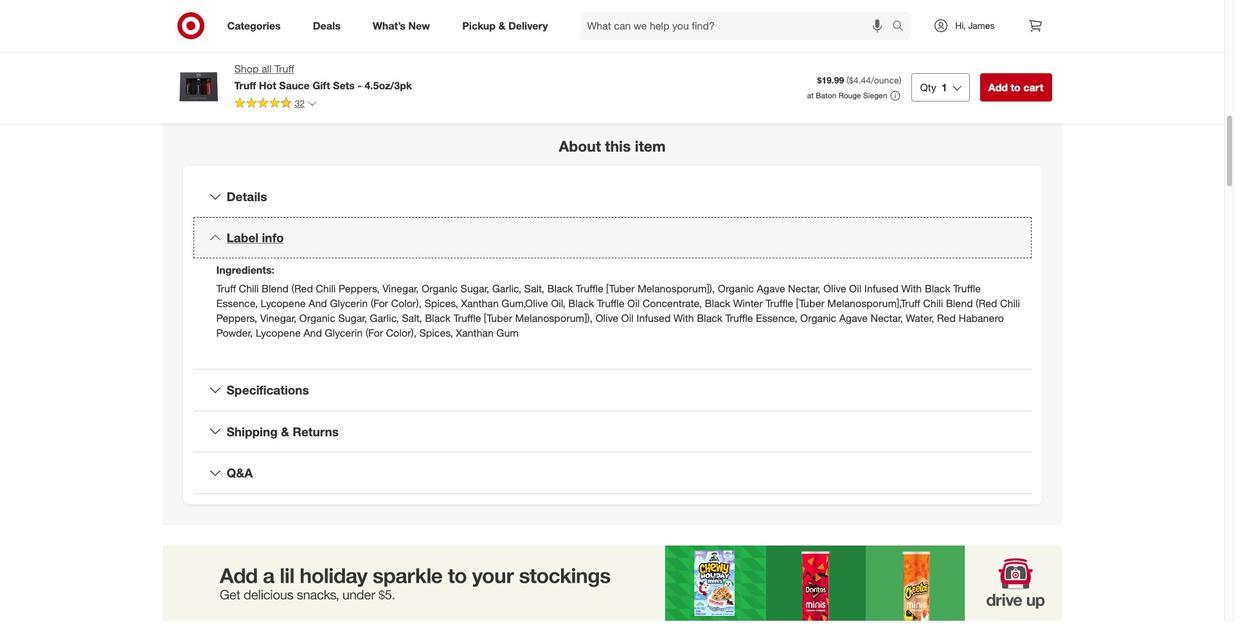 Task type: vqa. For each thing, say whether or not it's contained in the screenshot.
oil
yes



Task type: describe. For each thing, give the bounding box(es) containing it.
1 vertical spatial (for
[[366, 327, 383, 339]]

show more images button
[[332, 78, 437, 106]]

1
[[942, 81, 948, 94]]

truff hot sauce gift sets - 4.5oz/3pk, 5 of 6 image
[[390, 0, 597, 68]]

in-store, order pickup or same day delivery ∙ details
[[654, 2, 867, 13]]

0 horizontal spatial pickup
[[462, 19, 496, 32]]

this
[[605, 137, 631, 155]]

search button
[[887, 12, 918, 42]]

∙
[[834, 2, 837, 13]]

1 vertical spatial spices,
[[420, 327, 453, 339]]

1 horizontal spatial vinegar,
[[383, 283, 419, 295]]

1 horizontal spatial garlic,
[[492, 283, 522, 295]]

truff hot sauce gift sets - 4.5oz/3pk, 4 of 6 image
[[173, 0, 380, 68]]

2 vertical spatial oil
[[622, 312, 634, 325]]

ingredients: truff chili blend (red chili peppers, vinegar, organic sugar, garlic, salt, black truffle [tuber melanosporum]), organic agave nectar, olive oil infused with black truffle essence, lycopene and glycerin (for color), spices, xanthan gum,olive oil, black truffle oil concentrate, black winter truffle [tuber melanosporum],truff chili blend (red chili peppers, vinegar, organic sugar, garlic, salt, black truffle [tuber melanosporum]), olive oil infused with black truffle essence, organic agave nectar, water, red habanero powder, lycopene and glycerin (for color), spices, xanthan gum
[[216, 264, 1021, 339]]

1 vertical spatial olive
[[596, 312, 619, 325]]

1 vertical spatial lycopene
[[256, 327, 301, 339]]

0 vertical spatial blend
[[262, 283, 289, 295]]

sauce
[[279, 79, 310, 92]]

specifications button
[[193, 370, 1032, 411]]

1 horizontal spatial essence,
[[756, 312, 798, 325]]

(
[[847, 75, 849, 86]]

0 horizontal spatial agave
[[757, 283, 786, 295]]

1 horizontal spatial blend
[[946, 297, 973, 310]]

at baton rouge siegen
[[808, 91, 888, 100]]

gum
[[497, 327, 519, 339]]

1 horizontal spatial with
[[902, 283, 922, 295]]

pickup & delivery link
[[452, 12, 564, 40]]

search
[[887, 20, 918, 33]]

$19.99
[[818, 75, 844, 86]]

info
[[262, 231, 284, 245]]

0 vertical spatial essence,
[[216, 297, 258, 310]]

what's
[[373, 19, 406, 32]]

details button
[[839, 2, 867, 15]]

0 vertical spatial color),
[[391, 297, 422, 310]]

4.5oz/3pk
[[365, 79, 412, 92]]

0 horizontal spatial with
[[674, 312, 694, 325]]

0 vertical spatial lycopene
[[261, 297, 306, 310]]

siegen
[[864, 91, 888, 100]]

& for pickup
[[499, 19, 506, 32]]

1 horizontal spatial pickup
[[715, 2, 742, 13]]

$4.44
[[849, 75, 871, 86]]

day
[[781, 2, 797, 13]]

categories
[[227, 19, 281, 32]]

1 horizontal spatial (red
[[976, 297, 998, 310]]

hot
[[259, 79, 276, 92]]

shipping & returns
[[227, 424, 339, 439]]

all
[[262, 62, 272, 75]]

0 vertical spatial [tuber
[[607, 283, 635, 295]]

ingredients:
[[216, 264, 275, 277]]

1 horizontal spatial truff
[[275, 62, 294, 75]]

image of truff hot sauce gift sets - 4.5oz/3pk image
[[173, 62, 224, 113]]

label
[[227, 231, 259, 245]]

32 link
[[234, 97, 318, 112]]

at
[[808, 91, 814, 100]]

)
[[899, 75, 902, 86]]

/ounce
[[871, 75, 899, 86]]

shipping & returns button
[[193, 411, 1032, 452]]

powder,
[[216, 327, 253, 339]]

0 vertical spatial oil
[[850, 283, 862, 295]]

0 vertical spatial advertisement region
[[628, 33, 1052, 82]]

sets
[[333, 79, 355, 92]]

0 horizontal spatial garlic,
[[370, 312, 399, 325]]

1 vertical spatial melanosporum]),
[[515, 312, 593, 325]]

1 vertical spatial color),
[[386, 327, 417, 339]]

0 vertical spatial details
[[839, 2, 867, 13]]

0 horizontal spatial sugar,
[[338, 312, 367, 325]]

0 horizontal spatial infused
[[637, 312, 671, 325]]

gift
[[313, 79, 330, 92]]

qty
[[920, 81, 937, 94]]

pickup & delivery
[[462, 19, 548, 32]]

rouge
[[839, 91, 861, 100]]

1 vertical spatial truff
[[234, 79, 256, 92]]

0 vertical spatial glycerin
[[330, 297, 368, 310]]

0 vertical spatial (red
[[292, 283, 313, 295]]

truff
[[216, 283, 236, 295]]

new
[[409, 19, 430, 32]]

$19.99 ( $4.44 /ounce )
[[818, 75, 902, 86]]

1 vertical spatial vinegar,
[[260, 312, 297, 325]]

shop
[[234, 62, 259, 75]]

james
[[969, 20, 995, 31]]

qty 1
[[920, 81, 948, 94]]

about
[[559, 137, 601, 155]]

show more images
[[341, 86, 429, 98]]

1 horizontal spatial agave
[[840, 312, 868, 325]]

1 vertical spatial xanthan
[[456, 327, 494, 339]]



Task type: locate. For each thing, give the bounding box(es) containing it.
1 horizontal spatial peppers,
[[339, 283, 380, 295]]

with up water,
[[902, 283, 922, 295]]

winter
[[734, 297, 763, 310]]

lycopene down ingredients:
[[261, 297, 306, 310]]

1 vertical spatial pickup
[[462, 19, 496, 32]]

organic
[[422, 283, 458, 295], [718, 283, 754, 295], [299, 312, 335, 325], [801, 312, 837, 325]]

&
[[499, 19, 506, 32], [281, 424, 289, 439]]

concentrate,
[[643, 297, 702, 310]]

red
[[937, 312, 956, 325]]

1 horizontal spatial nectar,
[[871, 312, 903, 325]]

1 vertical spatial (red
[[976, 297, 998, 310]]

0 horizontal spatial details
[[227, 189, 267, 204]]

gum,olive
[[502, 297, 548, 310]]

truffle
[[576, 283, 604, 295], [954, 283, 981, 295], [597, 297, 625, 310], [766, 297, 794, 310], [454, 312, 481, 325], [726, 312, 753, 325]]

infused
[[865, 283, 899, 295], [637, 312, 671, 325]]

details inside dropdown button
[[227, 189, 267, 204]]

[tuber down label info dropdown button
[[607, 283, 635, 295]]

1 vertical spatial glycerin
[[325, 327, 363, 339]]

1 vertical spatial advertisement region
[[162, 546, 1063, 621]]

1 horizontal spatial delivery
[[799, 2, 832, 13]]

0 horizontal spatial olive
[[596, 312, 619, 325]]

lycopene
[[261, 297, 306, 310], [256, 327, 301, 339]]

image gallery element
[[173, 0, 597, 106]]

0 vertical spatial peppers,
[[339, 283, 380, 295]]

garlic,
[[492, 283, 522, 295], [370, 312, 399, 325]]

& inside dropdown button
[[281, 424, 289, 439]]

0 horizontal spatial nectar,
[[788, 283, 821, 295]]

details button
[[193, 176, 1032, 217]]

specifications
[[227, 382, 309, 397]]

or
[[745, 2, 753, 13]]

infused up the melanosporum],truff
[[865, 283, 899, 295]]

nectar,
[[788, 283, 821, 295], [871, 312, 903, 325]]

0 vertical spatial garlic,
[[492, 283, 522, 295]]

1 horizontal spatial infused
[[865, 283, 899, 295]]

[tuber right winter
[[797, 297, 825, 310]]

delivery
[[799, 2, 832, 13], [509, 19, 548, 32]]

0 vertical spatial xanthan
[[461, 297, 499, 310]]

about this item
[[559, 137, 666, 155]]

1 vertical spatial nectar,
[[871, 312, 903, 325]]

0 horizontal spatial &
[[281, 424, 289, 439]]

agave
[[757, 283, 786, 295], [840, 312, 868, 325]]

what's new
[[373, 19, 430, 32]]

xanthan up gum
[[461, 297, 499, 310]]

blend down ingredients:
[[262, 283, 289, 295]]

1 vertical spatial details
[[227, 189, 267, 204]]

0 horizontal spatial [tuber
[[484, 312, 513, 325]]

1 vertical spatial agave
[[840, 312, 868, 325]]

water,
[[906, 312, 935, 325]]

melanosporum]), up concentrate,
[[638, 283, 715, 295]]

sugar,
[[461, 283, 490, 295], [338, 312, 367, 325]]

1 vertical spatial essence,
[[756, 312, 798, 325]]

0 vertical spatial melanosporum]),
[[638, 283, 715, 295]]

blend up red
[[946, 297, 973, 310]]

0 vertical spatial sugar,
[[461, 283, 490, 295]]

melanosporum]),
[[638, 283, 715, 295], [515, 312, 593, 325]]

essence,
[[216, 297, 258, 310], [756, 312, 798, 325]]

0 vertical spatial and
[[309, 297, 327, 310]]

0 vertical spatial nectar,
[[788, 283, 821, 295]]

hi,
[[956, 20, 966, 31]]

1 horizontal spatial salt,
[[524, 283, 545, 295]]

[tuber
[[607, 283, 635, 295], [797, 297, 825, 310], [484, 312, 513, 325]]

0 vertical spatial with
[[902, 283, 922, 295]]

1 vertical spatial salt,
[[402, 312, 422, 325]]

details right ∙
[[839, 2, 867, 13]]

1 vertical spatial oil
[[628, 297, 640, 310]]

xanthan
[[461, 297, 499, 310], [456, 327, 494, 339]]

1 vertical spatial delivery
[[509, 19, 548, 32]]

1 horizontal spatial melanosporum]),
[[638, 283, 715, 295]]

truff
[[275, 62, 294, 75], [234, 79, 256, 92]]

essence, down winter
[[756, 312, 798, 325]]

details
[[839, 2, 867, 13], [227, 189, 267, 204]]

0 horizontal spatial vinegar,
[[260, 312, 297, 325]]

salt,
[[524, 283, 545, 295], [402, 312, 422, 325]]

What can we help you find? suggestions appear below search field
[[580, 12, 896, 40]]

0 vertical spatial delivery
[[799, 2, 832, 13]]

what's new link
[[362, 12, 446, 40]]

hi, james
[[956, 20, 995, 31]]

1 horizontal spatial &
[[499, 19, 506, 32]]

melanosporum]), down "oil,"
[[515, 312, 593, 325]]

to
[[1011, 81, 1021, 94]]

agave down the melanosporum],truff
[[840, 312, 868, 325]]

0 vertical spatial truff
[[275, 62, 294, 75]]

truff down shop
[[234, 79, 256, 92]]

returns
[[293, 424, 339, 439]]

in-
[[654, 2, 664, 13]]

0 vertical spatial olive
[[824, 283, 847, 295]]

1 vertical spatial with
[[674, 312, 694, 325]]

order
[[689, 2, 713, 13]]

0 vertical spatial pickup
[[715, 2, 742, 13]]

blend
[[262, 283, 289, 295], [946, 297, 973, 310]]

pickup left or
[[715, 2, 742, 13]]

1 vertical spatial blend
[[946, 297, 973, 310]]

glycerin
[[330, 297, 368, 310], [325, 327, 363, 339]]

advertisement region
[[628, 33, 1052, 82], [162, 546, 1063, 621]]

1 horizontal spatial [tuber
[[607, 283, 635, 295]]

olive
[[824, 283, 847, 295], [596, 312, 619, 325]]

1 vertical spatial sugar,
[[338, 312, 367, 325]]

(for
[[371, 297, 388, 310], [366, 327, 383, 339]]

label info button
[[193, 218, 1032, 259]]

1 horizontal spatial details
[[839, 2, 867, 13]]

infused down concentrate,
[[637, 312, 671, 325]]

categories link
[[216, 12, 297, 40]]

shop all truff truff hot sauce gift sets - 4.5oz/3pk
[[234, 62, 412, 92]]

q&a button
[[193, 453, 1032, 494]]

sponsored
[[1014, 83, 1052, 92]]

lycopene right powder,
[[256, 327, 301, 339]]

cart
[[1024, 81, 1044, 94]]

0 vertical spatial salt,
[[524, 283, 545, 295]]

same
[[755, 2, 779, 13]]

2 horizontal spatial [tuber
[[797, 297, 825, 310]]

1 horizontal spatial olive
[[824, 283, 847, 295]]

chili
[[239, 283, 259, 295], [316, 283, 336, 295], [924, 297, 944, 310], [1001, 297, 1021, 310]]

label info
[[227, 231, 284, 245]]

add to cart
[[989, 81, 1044, 94]]

details up label
[[227, 189, 267, 204]]

add
[[989, 81, 1008, 94]]

melanosporum],truff
[[828, 297, 921, 310]]

1 vertical spatial &
[[281, 424, 289, 439]]

0 horizontal spatial blend
[[262, 283, 289, 295]]

deals link
[[302, 12, 357, 40]]

1 vertical spatial garlic,
[[370, 312, 399, 325]]

0 vertical spatial (for
[[371, 297, 388, 310]]

1 vertical spatial and
[[304, 327, 322, 339]]

0 vertical spatial vinegar,
[[383, 283, 419, 295]]

pickup right the new
[[462, 19, 496, 32]]

0 vertical spatial infused
[[865, 283, 899, 295]]

0 horizontal spatial salt,
[[402, 312, 422, 325]]

store,
[[664, 2, 687, 13]]

oil,
[[551, 297, 566, 310]]

& for shipping
[[281, 424, 289, 439]]

[tuber up gum
[[484, 312, 513, 325]]

with down concentrate,
[[674, 312, 694, 325]]

habanero
[[959, 312, 1004, 325]]

0 horizontal spatial peppers,
[[216, 312, 257, 325]]

shipping
[[227, 424, 278, 439]]

0 horizontal spatial truff
[[234, 79, 256, 92]]

images
[[396, 86, 429, 98]]

show
[[341, 86, 366, 98]]

deals
[[313, 19, 341, 32]]

add to cart button
[[980, 73, 1052, 102]]

agave up winter
[[757, 283, 786, 295]]

essence, down truff
[[216, 297, 258, 310]]

oil
[[850, 283, 862, 295], [628, 297, 640, 310], [622, 312, 634, 325]]

baton
[[816, 91, 837, 100]]

black
[[548, 283, 573, 295], [925, 283, 951, 295], [569, 297, 594, 310], [705, 297, 731, 310], [425, 312, 451, 325], [697, 312, 723, 325]]

item
[[635, 137, 666, 155]]

1 vertical spatial [tuber
[[797, 297, 825, 310]]

1 horizontal spatial sugar,
[[461, 283, 490, 295]]

1 vertical spatial infused
[[637, 312, 671, 325]]

truff right all
[[275, 62, 294, 75]]

0 horizontal spatial delivery
[[509, 19, 548, 32]]

0 vertical spatial agave
[[757, 283, 786, 295]]

1 vertical spatial peppers,
[[216, 312, 257, 325]]

0 vertical spatial &
[[499, 19, 506, 32]]

0 horizontal spatial (red
[[292, 283, 313, 295]]

-
[[358, 79, 362, 92]]

q&a
[[227, 466, 253, 481]]

0 horizontal spatial essence,
[[216, 297, 258, 310]]

2 vertical spatial [tuber
[[484, 312, 513, 325]]

0 horizontal spatial melanosporum]),
[[515, 312, 593, 325]]

more
[[369, 86, 393, 98]]

0 vertical spatial spices,
[[425, 297, 458, 310]]

(red
[[292, 283, 313, 295], [976, 297, 998, 310]]

xanthan left gum
[[456, 327, 494, 339]]

and
[[309, 297, 327, 310], [304, 327, 322, 339]]

32
[[295, 98, 305, 109]]



